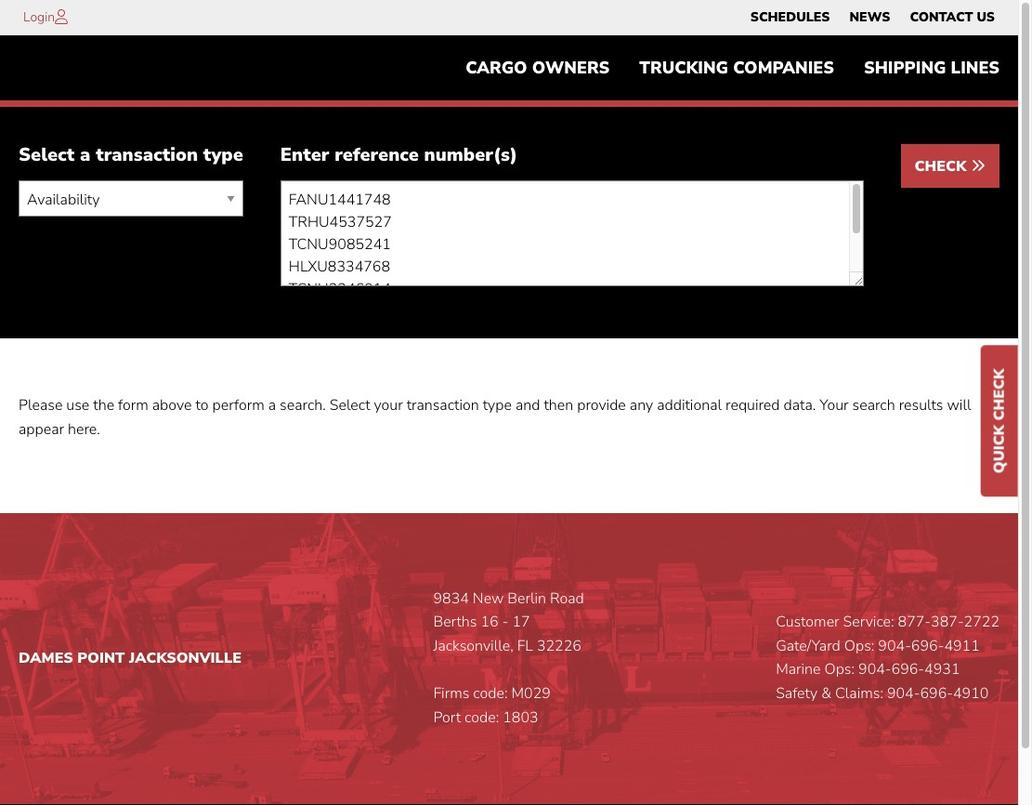 Task type: locate. For each thing, give the bounding box(es) containing it.
type
[[203, 143, 243, 168], [483, 396, 512, 416]]

0 vertical spatial type
[[203, 143, 243, 168]]

menu bar up shipping in the right of the page
[[741, 5, 1006, 31]]

port
[[434, 707, 461, 728]]

904- right claims:
[[888, 683, 921, 704]]

904-
[[879, 636, 912, 656], [859, 660, 892, 680], [888, 683, 921, 704]]

here.
[[68, 419, 100, 440]]

1 vertical spatial transaction
[[407, 396, 479, 416]]

0 vertical spatial a
[[80, 143, 91, 168]]

4910
[[954, 683, 990, 704]]

cargo owners link
[[451, 49, 625, 87]]

required
[[726, 396, 781, 416]]

quick check
[[990, 369, 1011, 474]]

1 horizontal spatial type
[[483, 396, 512, 416]]

0 vertical spatial 904-
[[879, 636, 912, 656]]

then
[[544, 396, 574, 416]]

shipping lines
[[865, 57, 1000, 79]]

0 horizontal spatial type
[[203, 143, 243, 168]]

contact
[[911, 8, 974, 26]]

any
[[630, 396, 654, 416]]

firms code:  m029 port code:  1803
[[434, 683, 551, 728]]

1 vertical spatial menu bar
[[451, 49, 1015, 87]]

a inside please use the form above to perform a search. select your transaction type and then provide any additional required data. your search results will appear here.
[[268, 396, 276, 416]]

1 horizontal spatial select
[[330, 396, 371, 416]]

check inside "link"
[[990, 369, 1011, 421]]

point
[[77, 648, 125, 668]]

us
[[978, 8, 996, 26]]

quick check link
[[982, 346, 1019, 497]]

berlin
[[508, 588, 547, 609]]

select inside please use the form above to perform a search. select your transaction type and then provide any additional required data. your search results will appear here.
[[330, 396, 371, 416]]

type inside please use the form above to perform a search. select your transaction type and then provide any additional required data. your search results will appear here.
[[483, 396, 512, 416]]

0 vertical spatial check
[[915, 157, 972, 177]]

above
[[152, 396, 192, 416]]

provide
[[578, 396, 626, 416]]

ops: up &
[[825, 660, 855, 680]]

0 horizontal spatial a
[[80, 143, 91, 168]]

0 vertical spatial ops:
[[845, 636, 875, 656]]

1 vertical spatial a
[[268, 396, 276, 416]]

reference
[[335, 143, 419, 168]]

schedules
[[751, 8, 831, 26]]

dames
[[19, 648, 73, 668]]

gate/yard
[[776, 636, 841, 656]]

trucking companies
[[640, 57, 835, 79]]

2 vertical spatial 904-
[[888, 683, 921, 704]]

please use the form above to perform a search. select your transaction type and then provide any additional required data. your search results will appear here.
[[19, 396, 972, 440]]

0 horizontal spatial transaction
[[96, 143, 198, 168]]

16
[[481, 612, 499, 632]]

1 vertical spatial check
[[990, 369, 1011, 421]]

code: up 1803
[[474, 683, 508, 704]]

menu bar containing cargo owners
[[451, 49, 1015, 87]]

32226
[[537, 636, 582, 656]]

0 vertical spatial 696-
[[912, 636, 945, 656]]

check
[[915, 157, 972, 177], [990, 369, 1011, 421]]

696-
[[912, 636, 945, 656], [892, 660, 925, 680], [921, 683, 954, 704]]

904- down 877-
[[879, 636, 912, 656]]

4911
[[945, 636, 981, 656]]

data.
[[784, 396, 817, 416]]

footer
[[0, 513, 1019, 805]]

9834
[[434, 588, 469, 609]]

ops:
[[845, 636, 875, 656], [825, 660, 855, 680]]

select
[[19, 143, 75, 168], [330, 396, 371, 416]]

code: right port
[[465, 707, 499, 728]]

cargo owners
[[466, 57, 610, 79]]

type left enter
[[203, 143, 243, 168]]

safety
[[776, 683, 818, 704]]

firms
[[434, 683, 470, 704]]

0 vertical spatial menu bar
[[741, 5, 1006, 31]]

type left and
[[483, 396, 512, 416]]

menu bar down schedules link in the top right of the page
[[451, 49, 1015, 87]]

transaction inside please use the form above to perform a search. select your transaction type and then provide any additional required data. your search results will appear here.
[[407, 396, 479, 416]]

login link
[[23, 8, 55, 26]]

login
[[23, 8, 55, 26]]

1 horizontal spatial check
[[990, 369, 1011, 421]]

ops: down service:
[[845, 636, 875, 656]]

check button
[[902, 144, 1000, 188]]

0 horizontal spatial check
[[915, 157, 972, 177]]

2722
[[965, 612, 1000, 632]]

1 vertical spatial type
[[483, 396, 512, 416]]

use
[[66, 396, 90, 416]]

1 horizontal spatial transaction
[[407, 396, 479, 416]]

check inside button
[[915, 157, 972, 177]]

2 vertical spatial 696-
[[921, 683, 954, 704]]

9834 new berlin road berths 16 - 17 jacksonville, fl 32226
[[434, 588, 585, 656]]

menu bar containing schedules
[[741, 5, 1006, 31]]

new
[[473, 588, 504, 609]]

form
[[118, 396, 149, 416]]

trucking
[[640, 57, 729, 79]]

code:
[[474, 683, 508, 704], [465, 707, 499, 728]]

additional
[[658, 396, 722, 416]]

transaction
[[96, 143, 198, 168], [407, 396, 479, 416]]

4931
[[925, 660, 961, 680]]

news link
[[850, 5, 891, 31]]

1 vertical spatial select
[[330, 396, 371, 416]]

and
[[516, 396, 541, 416]]

footer containing 9834 new berlin road
[[0, 513, 1019, 805]]

904- up claims:
[[859, 660, 892, 680]]

menu bar
[[741, 5, 1006, 31], [451, 49, 1015, 87]]

results
[[900, 396, 944, 416]]

jacksonville,
[[434, 636, 514, 656]]

0 horizontal spatial select
[[19, 143, 75, 168]]

a
[[80, 143, 91, 168], [268, 396, 276, 416]]

m029
[[512, 683, 551, 704]]

Enter reference number(s) text field
[[281, 181, 864, 287]]

quick
[[990, 425, 1011, 474]]

1 horizontal spatial a
[[268, 396, 276, 416]]



Task type: vqa. For each thing, say whether or not it's contained in the screenshot.
fourth CLOSED from the bottom
no



Task type: describe. For each thing, give the bounding box(es) containing it.
fl
[[518, 636, 534, 656]]

1803
[[503, 707, 539, 728]]

the
[[93, 396, 114, 416]]

&
[[822, 683, 832, 704]]

companies
[[734, 57, 835, 79]]

1 vertical spatial code:
[[465, 707, 499, 728]]

lines
[[952, 57, 1000, 79]]

your
[[374, 396, 403, 416]]

search
[[853, 396, 896, 416]]

387-
[[932, 612, 965, 632]]

to
[[196, 396, 209, 416]]

appear
[[19, 419, 64, 440]]

dames point jacksonville
[[19, 648, 242, 668]]

0 vertical spatial select
[[19, 143, 75, 168]]

your
[[820, 396, 849, 416]]

service:
[[844, 612, 895, 632]]

angle double right image
[[972, 158, 986, 173]]

-
[[503, 612, 509, 632]]

road
[[551, 588, 585, 609]]

jacksonville
[[129, 648, 242, 668]]

0 vertical spatial transaction
[[96, 143, 198, 168]]

please
[[19, 396, 63, 416]]

1 vertical spatial 696-
[[892, 660, 925, 680]]

1 vertical spatial ops:
[[825, 660, 855, 680]]

contact us link
[[911, 5, 996, 31]]

customer service: 877-387-2722 gate/yard ops: 904-696-4911 marine ops: 904-696-4931 safety & claims: 904-696-4910
[[776, 612, 1000, 704]]

trucking companies link
[[625, 49, 850, 87]]

berths
[[434, 612, 477, 632]]

user image
[[55, 9, 68, 24]]

news
[[850, 8, 891, 26]]

shipping
[[865, 57, 947, 79]]

17
[[513, 612, 531, 632]]

contact us
[[911, 8, 996, 26]]

perform
[[212, 396, 265, 416]]

claims:
[[836, 683, 884, 704]]

will
[[948, 396, 972, 416]]

customer
[[776, 612, 840, 632]]

0 vertical spatial code:
[[474, 683, 508, 704]]

enter reference number(s)
[[281, 143, 518, 168]]

877-
[[899, 612, 932, 632]]

1 vertical spatial 904-
[[859, 660, 892, 680]]

number(s)
[[425, 143, 518, 168]]

cargo
[[466, 57, 528, 79]]

enter
[[281, 143, 330, 168]]

select a transaction type
[[19, 143, 243, 168]]

marine
[[776, 660, 821, 680]]

schedules link
[[751, 5, 831, 31]]

search.
[[280, 396, 326, 416]]

owners
[[533, 57, 610, 79]]

shipping lines link
[[850, 49, 1015, 87]]



